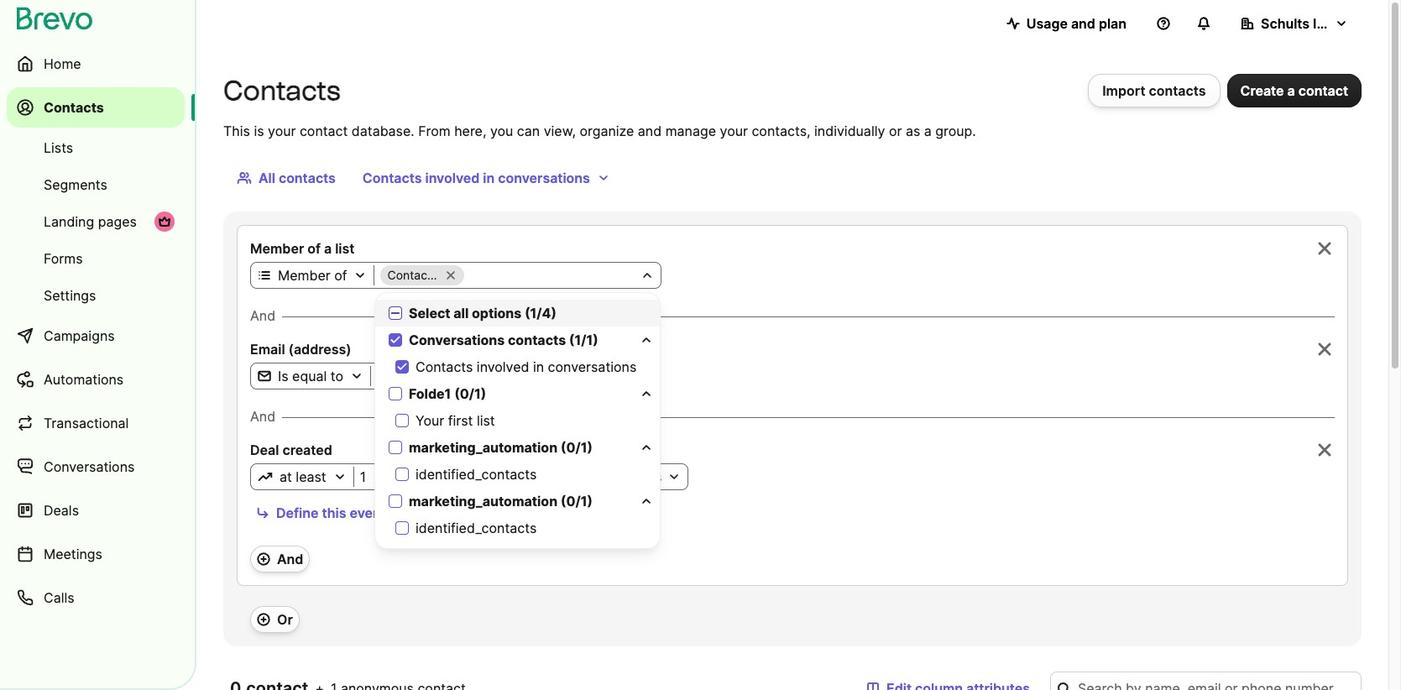 Task type: describe. For each thing, give the bounding box(es) containing it.
left___rvooi image
[[158, 215, 171, 228]]

of for member of a list
[[307, 240, 321, 257]]

usage
[[1027, 15, 1068, 32]]

2 vertical spatial (0/1)
[[561, 493, 593, 510]]

or
[[889, 123, 902, 139]]

in the last
[[471, 469, 533, 485]]

deals
[[44, 502, 79, 519]]

organize
[[580, 123, 634, 139]]

can
[[517, 123, 540, 139]]

conversations contacts (1/1)
[[409, 332, 599, 348]]

is
[[254, 123, 264, 139]]

equal
[[292, 368, 327, 385]]

create a contact button
[[1227, 74, 1362, 107]]

calls
[[44, 589, 74, 606]]

contacts inside "contacts" link
[[44, 99, 104, 116]]

manage
[[666, 123, 716, 139]]

conversations link
[[7, 447, 185, 487]]

contacts involved in conversations button
[[349, 161, 624, 195]]

at
[[280, 469, 292, 485]]

folde1 (0/1)
[[409, 385, 486, 402]]

or
[[277, 611, 293, 628]]

the
[[486, 469, 507, 485]]

all contacts button
[[223, 161, 349, 195]]

email
[[250, 341, 285, 358]]

and inside button
[[1071, 15, 1096, 32]]

is equal to
[[278, 368, 343, 385]]

and button
[[250, 546, 310, 573]]

contacts inside contacts involved in conversations button
[[363, 170, 422, 186]]

deals link
[[7, 490, 185, 531]]

1 marketing_automation (0/1) from the top
[[409, 439, 593, 456]]

settings
[[44, 287, 96, 304]]

contacts for conversations
[[508, 332, 566, 348]]

involved inside button
[[425, 170, 480, 186]]

contacts up is
[[223, 75, 341, 107]]

months button
[[609, 467, 688, 487]]

landing
[[44, 213, 94, 230]]

contacts involved in conversations inside list box
[[416, 359, 637, 375]]

home link
[[7, 44, 185, 84]]

your
[[416, 412, 444, 429]]

this is your contact database. from here, you can view, organize and manage your contacts, individually or as a group.
[[223, 123, 976, 139]]

contacts link
[[7, 87, 185, 128]]

this
[[322, 505, 346, 521]]

in inside contacts involved in conversations button
[[483, 170, 495, 186]]

landing pages link
[[7, 205, 185, 238]]

import contacts button
[[1088, 74, 1220, 107]]

involved inside list box
[[477, 359, 529, 375]]

from
[[418, 123, 451, 139]]

campaigns
[[44, 327, 115, 344]]

usage and plan
[[1027, 15, 1127, 32]]

last
[[510, 469, 533, 485]]

select all options (1/4)
[[409, 305, 557, 322]]

pages
[[98, 213, 137, 230]]

you
[[490, 123, 513, 139]]

inc
[[1313, 15, 1333, 32]]

(1/1)
[[569, 332, 599, 348]]

options
[[472, 305, 522, 322]]

import contacts
[[1103, 82, 1206, 99]]

1 vertical spatial a
[[924, 123, 932, 139]]

lists
[[44, 139, 73, 156]]

conversations for conversations
[[44, 458, 135, 475]]

meetings
[[44, 546, 102, 563]]

created
[[282, 442, 332, 458]]

0 horizontal spatial list
[[335, 240, 355, 257]]

2 vertical spatial a
[[324, 240, 332, 257]]

marketing_automation for second 'marketing_automation (0/1)' dropdown button from the bottom of the list box containing select all options (1/4)
[[409, 439, 558, 456]]

event
[[350, 505, 386, 521]]

define
[[276, 505, 319, 521]]

2 your from the left
[[720, 123, 748, 139]]

and inside button
[[277, 551, 303, 568]]

view,
[[544, 123, 576, 139]]

is equal to button
[[251, 366, 370, 386]]

and for email (address)
[[250, 307, 275, 324]]

in inside list box
[[533, 359, 544, 375]]

contacts,
[[752, 123, 811, 139]]

forms link
[[7, 242, 185, 275]]

2 identified_contacts from the top
[[416, 520, 537, 537]]

all contacts
[[259, 170, 336, 186]]

segments link
[[7, 168, 185, 202]]

conversations inside list box
[[548, 359, 637, 375]]

deal
[[250, 442, 279, 458]]

contacts for import
[[1149, 82, 1206, 99]]

group.
[[936, 123, 976, 139]]

define this event button
[[250, 500, 392, 526]]

landing pages
[[44, 213, 137, 230]]

of for member of
[[334, 267, 347, 284]]

member of
[[278, 267, 347, 284]]

define this event
[[276, 505, 386, 521]]

folde1
[[409, 385, 451, 402]]

list inside list box
[[477, 412, 495, 429]]



Task type: vqa. For each thing, say whether or not it's contained in the screenshot.
Meetings link
yes



Task type: locate. For each thing, give the bounding box(es) containing it.
contacts inside "button"
[[1149, 82, 1206, 99]]

1 vertical spatial of
[[334, 267, 347, 284]]

marketing_automation
[[409, 439, 558, 456], [409, 493, 558, 510]]

meetings link
[[7, 534, 185, 574]]

0 vertical spatial a
[[1288, 82, 1295, 99]]

0 vertical spatial contact
[[1299, 82, 1348, 99]]

1 vertical spatial in
[[533, 359, 544, 375]]

0 vertical spatial list
[[335, 240, 355, 257]]

usage and plan button
[[993, 7, 1140, 40]]

0 horizontal spatial contact
[[300, 123, 348, 139]]

your right is
[[268, 123, 296, 139]]

forms
[[44, 250, 83, 267]]

contacts inside dropdown button
[[508, 332, 566, 348]]

member for member of a list
[[250, 240, 304, 257]]

conversations inside "link"
[[44, 458, 135, 475]]

contacts right import
[[1149, 82, 1206, 99]]

as
[[906, 123, 920, 139]]

a up member of button
[[324, 240, 332, 257]]

contacts up "lists"
[[44, 99, 104, 116]]

schults inc button
[[1228, 7, 1362, 40]]

contacts down (1/4)
[[508, 332, 566, 348]]

1 vertical spatial (0/1)
[[561, 439, 593, 456]]

conversations
[[409, 332, 505, 348], [44, 458, 135, 475]]

0 vertical spatial contacts involved in conversations
[[363, 170, 590, 186]]

1 identified_contacts from the top
[[416, 466, 537, 483]]

identified_contacts
[[416, 466, 537, 483], [416, 520, 537, 537]]

1 vertical spatial and
[[638, 123, 662, 139]]

marketing_automation (0/1) button up last
[[375, 434, 660, 461]]

contacts involved in conversations down the conversations contacts (1/1) dropdown button
[[416, 359, 637, 375]]

import
[[1103, 82, 1146, 99]]

contacts involved in conversations down here,
[[363, 170, 590, 186]]

list box containing select all options (1/4)
[[374, 292, 661, 549]]

individually
[[814, 123, 885, 139]]

contacts involved in conversations inside button
[[363, 170, 590, 186]]

conversations down can
[[498, 170, 590, 186]]

0 vertical spatial contacts
[[1149, 82, 1206, 99]]

member up member of button
[[250, 240, 304, 257]]

1 vertical spatial list
[[477, 412, 495, 429]]

is
[[278, 368, 288, 385]]

settings link
[[7, 279, 185, 312]]

contacts
[[1149, 82, 1206, 99], [279, 170, 336, 186], [508, 332, 566, 348]]

member inside button
[[278, 267, 331, 284]]

(0/1)
[[454, 385, 486, 402], [561, 439, 593, 456], [561, 493, 593, 510]]

and up 'deal'
[[250, 408, 275, 425]]

2 marketing_automation (0/1) from the top
[[409, 493, 593, 510]]

marketing_automation down in in the bottom left of the page
[[409, 493, 558, 510]]

folde1 (0/1) button
[[375, 380, 660, 407]]

and
[[250, 307, 275, 324], [250, 408, 275, 425], [277, 551, 303, 568]]

transactional link
[[7, 403, 185, 443]]

calls link
[[7, 578, 185, 618]]

of up member of button
[[307, 240, 321, 257]]

marketing_automation (0/1) up in the last button
[[409, 439, 593, 456]]

your right manage
[[720, 123, 748, 139]]

this
[[223, 123, 250, 139]]

conversations inside dropdown button
[[409, 332, 505, 348]]

in the last button
[[444, 467, 560, 487]]

0 vertical spatial identified_contacts
[[416, 466, 537, 483]]

conversations inside contacts involved in conversations button
[[498, 170, 590, 186]]

database.
[[352, 123, 415, 139]]

a right create
[[1288, 82, 1295, 99]]

0 horizontal spatial a
[[324, 240, 332, 257]]

contacts inside list box
[[416, 359, 473, 375]]

1 vertical spatial identified_contacts
[[416, 520, 537, 537]]

contacts involved in conversations
[[363, 170, 590, 186], [416, 359, 637, 375]]

1 horizontal spatial contacts
[[508, 332, 566, 348]]

list box
[[374, 292, 661, 549]]

contacts right all
[[279, 170, 336, 186]]

and left manage
[[638, 123, 662, 139]]

1 vertical spatial contact
[[300, 123, 348, 139]]

(address)
[[288, 341, 351, 358]]

and up email
[[250, 307, 275, 324]]

contact up all contacts
[[300, 123, 348, 139]]

of down member of a list
[[334, 267, 347, 284]]

contacts up the folde1 (0/1)
[[416, 359, 473, 375]]

transactional
[[44, 415, 129, 432]]

0 vertical spatial marketing_automation (0/1) button
[[375, 434, 660, 461]]

your
[[268, 123, 296, 139], [720, 123, 748, 139]]

time
[[398, 469, 422, 484]]

to
[[331, 368, 343, 385]]

conversations down (1/1)
[[548, 359, 637, 375]]

member down member of a list
[[278, 267, 331, 284]]

0 vertical spatial involved
[[425, 170, 480, 186]]

2 vertical spatial and
[[277, 551, 303, 568]]

here,
[[454, 123, 486, 139]]

home
[[44, 55, 81, 72]]

1 marketing_automation from the top
[[409, 439, 558, 456]]

create a contact
[[1241, 82, 1348, 99]]

1 horizontal spatial in
[[533, 359, 544, 375]]

0 horizontal spatial of
[[307, 240, 321, 257]]

contact inside button
[[1299, 82, 1348, 99]]

2 marketing_automation from the top
[[409, 493, 558, 510]]

1 vertical spatial contacts involved in conversations
[[416, 359, 637, 375]]

0 horizontal spatial conversations
[[44, 458, 135, 475]]

a inside button
[[1288, 82, 1295, 99]]

contacts for all
[[279, 170, 336, 186]]

2 horizontal spatial contacts
[[1149, 82, 1206, 99]]

in down you at the top left of page
[[483, 170, 495, 186]]

1 horizontal spatial and
[[1071, 15, 1096, 32]]

1 vertical spatial marketing_automation (0/1)
[[409, 493, 593, 510]]

plan
[[1099, 15, 1127, 32]]

0 vertical spatial marketing_automation (0/1)
[[409, 439, 593, 456]]

at least
[[280, 469, 326, 485]]

schults inc
[[1261, 15, 1333, 32]]

conversations for conversations contacts (1/1)
[[409, 332, 505, 348]]

of inside button
[[334, 267, 347, 284]]

2 horizontal spatial a
[[1288, 82, 1295, 99]]

0 vertical spatial conversations
[[409, 332, 505, 348]]

marketing_automation for 2nd 'marketing_automation (0/1)' dropdown button from the top of the list box containing select all options (1/4)
[[409, 493, 558, 510]]

conversations down all
[[409, 332, 505, 348]]

conversations down transactional
[[44, 458, 135, 475]]

automations
[[44, 371, 124, 388]]

and
[[1071, 15, 1096, 32], [638, 123, 662, 139]]

0 vertical spatial marketing_automation
[[409, 439, 558, 456]]

1 your from the left
[[268, 123, 296, 139]]

member of a list
[[250, 240, 355, 257]]

in down the conversations contacts (1/1) dropdown button
[[533, 359, 544, 375]]

None number field
[[354, 469, 398, 485]]

None text field
[[377, 368, 534, 385]]

1 horizontal spatial your
[[720, 123, 748, 139]]

and down 'define'
[[277, 551, 303, 568]]

least
[[296, 469, 326, 485]]

marketing_automation (0/1) down in the last
[[409, 493, 593, 510]]

list
[[335, 240, 355, 257], [477, 412, 495, 429]]

0 vertical spatial member
[[250, 240, 304, 257]]

campaigns link
[[7, 316, 185, 356]]

1 vertical spatial conversations
[[548, 359, 637, 375]]

involved down 'conversations contacts (1/1)'
[[477, 359, 529, 375]]

1 marketing_automation (0/1) button from the top
[[375, 434, 660, 461]]

marketing_automation (0/1)
[[409, 439, 593, 456], [409, 493, 593, 510]]

conversations
[[498, 170, 590, 186], [548, 359, 637, 375]]

1 vertical spatial contacts
[[279, 170, 336, 186]]

a right as
[[924, 123, 932, 139]]

contact right create
[[1299, 82, 1348, 99]]

1 vertical spatial and
[[250, 408, 275, 425]]

1 vertical spatial marketing_automation (0/1) button
[[375, 488, 660, 515]]

marketing_automation up in in the bottom left of the page
[[409, 439, 558, 456]]

or button
[[250, 606, 300, 633]]

all
[[454, 305, 469, 322]]

1 horizontal spatial contact
[[1299, 82, 1348, 99]]

your first list
[[416, 412, 495, 429]]

email (address)
[[250, 341, 351, 358]]

list right first
[[477, 412, 495, 429]]

0 horizontal spatial in
[[483, 170, 495, 186]]

and for deal created
[[250, 408, 275, 425]]

2 marketing_automation (0/1) button from the top
[[375, 488, 660, 515]]

2 vertical spatial contacts
[[508, 332, 566, 348]]

1 vertical spatial marketing_automation
[[409, 493, 558, 510]]

and left plan
[[1071, 15, 1096, 32]]

contacts inside button
[[279, 170, 336, 186]]

member for member of
[[278, 267, 331, 284]]

0 vertical spatial of
[[307, 240, 321, 257]]

(1/4)
[[525, 305, 557, 322]]

list up member of
[[335, 240, 355, 257]]

deal created
[[250, 442, 332, 458]]

1 vertical spatial member
[[278, 267, 331, 284]]

schults
[[1261, 15, 1310, 32]]

conversations contacts (1/1) button
[[375, 327, 660, 353]]

0 vertical spatial (0/1)
[[454, 385, 486, 402]]

member of button
[[251, 265, 374, 285]]

1 vertical spatial involved
[[477, 359, 529, 375]]

contacts down database.
[[363, 170, 422, 186]]

lists link
[[7, 131, 185, 165]]

0 vertical spatial and
[[250, 307, 275, 324]]

1 horizontal spatial list
[[477, 412, 495, 429]]

0 horizontal spatial and
[[638, 123, 662, 139]]

segments
[[44, 176, 107, 193]]

0 vertical spatial and
[[1071, 15, 1096, 32]]

marketing_automation (0/1) button down last
[[375, 488, 660, 515]]

(0/1) inside dropdown button
[[454, 385, 486, 402]]

months
[[614, 469, 662, 485]]

0 vertical spatial conversations
[[498, 170, 590, 186]]

1 horizontal spatial conversations
[[409, 332, 505, 348]]

Search by name, email or phone number search field
[[1050, 672, 1362, 690]]

create
[[1241, 82, 1284, 99]]

marketing_automation (0/1) button
[[375, 434, 660, 461], [375, 488, 660, 515]]

involved down here,
[[425, 170, 480, 186]]

in
[[471, 469, 482, 485]]

1 horizontal spatial of
[[334, 267, 347, 284]]

1 vertical spatial conversations
[[44, 458, 135, 475]]

0 vertical spatial in
[[483, 170, 495, 186]]

first
[[448, 412, 473, 429]]

1 horizontal spatial a
[[924, 123, 932, 139]]

at least button
[[251, 467, 353, 487]]

0 horizontal spatial your
[[268, 123, 296, 139]]

0 horizontal spatial contacts
[[279, 170, 336, 186]]

member
[[250, 240, 304, 257], [278, 267, 331, 284]]



